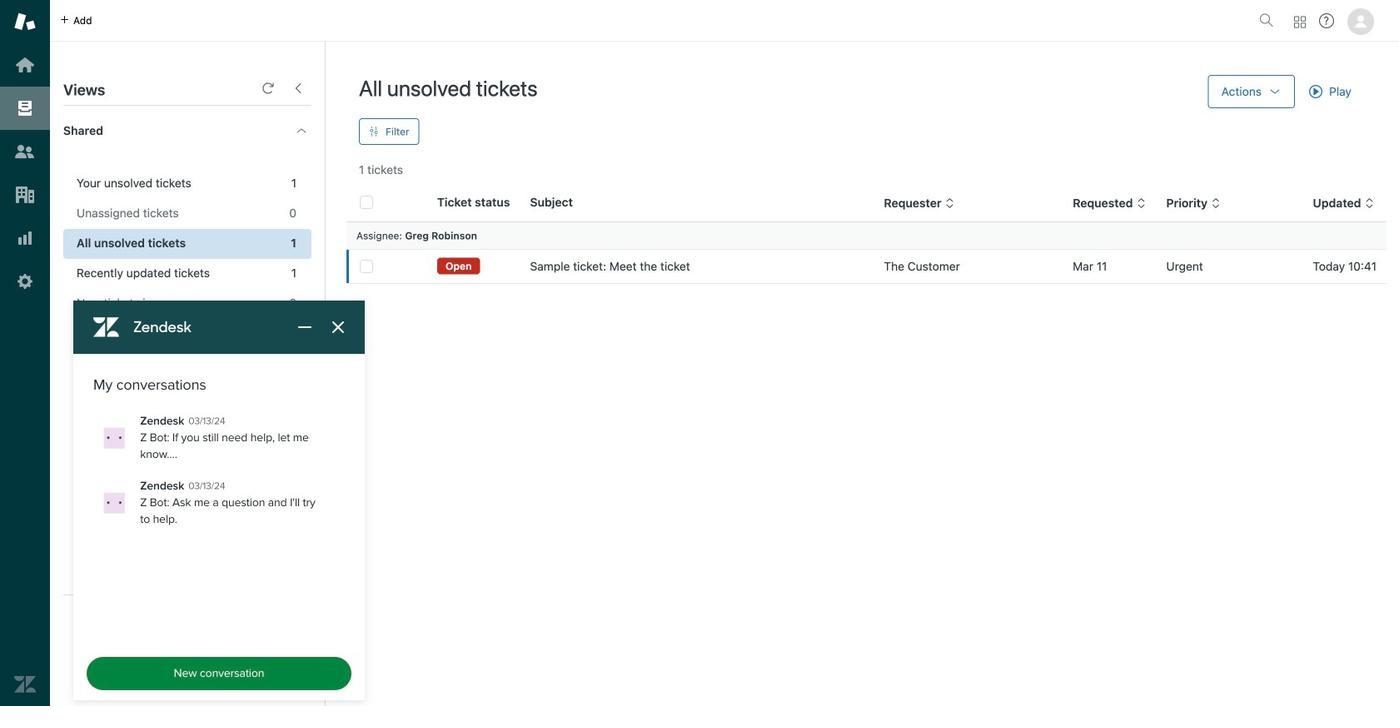 Task type: describe. For each thing, give the bounding box(es) containing it.
main element
[[0, 0, 50, 707]]

get help image
[[1320, 13, 1335, 28]]

reporting image
[[14, 227, 36, 249]]

get started image
[[14, 54, 36, 76]]

admin image
[[14, 271, 36, 292]]

views image
[[14, 97, 36, 119]]

hide panel views image
[[292, 82, 305, 95]]

organizations image
[[14, 184, 36, 206]]



Task type: vqa. For each thing, say whether or not it's contained in the screenshot.
tab list at the left top of page
no



Task type: locate. For each thing, give the bounding box(es) containing it.
zendesk products image
[[1295, 16, 1307, 28]]

zendesk image
[[14, 674, 36, 696]]

refresh views pane image
[[262, 82, 275, 95]]

customers image
[[14, 141, 36, 162]]

row
[[347, 250, 1387, 284]]

zendesk support image
[[14, 11, 36, 32]]

heading
[[50, 106, 325, 156]]



